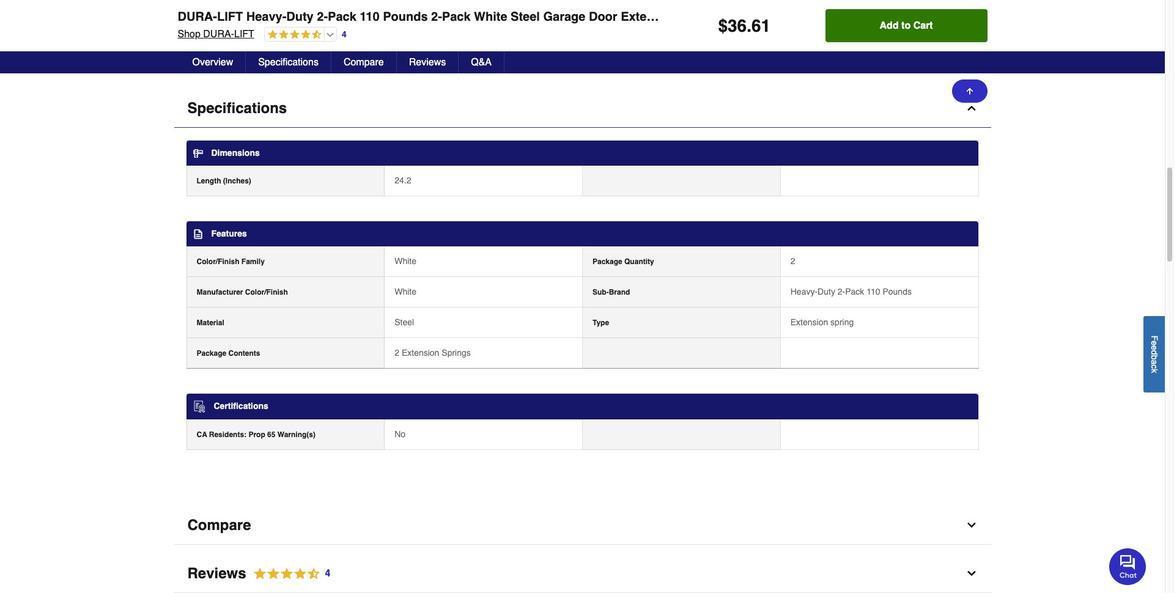 Task type: locate. For each thing, give the bounding box(es) containing it.
steel right "on"
[[511, 10, 540, 24]]

1 e from the top
[[1150, 341, 1160, 345]]

$
[[718, 16, 728, 35]]

duty
[[286, 10, 314, 24], [818, 287, 836, 297]]

simple
[[197, 24, 223, 34]]

heavy- up extension spring
[[791, 287, 818, 297]]

1 vertical spatial dura-
[[203, 29, 234, 40]]

0 vertical spatial extension
[[457, 0, 494, 10]]

1 vertical spatial white
[[395, 256, 417, 266]]

0 horizontal spatial steel
[[395, 317, 414, 327]]

1 vertical spatial compare
[[187, 517, 251, 534]]

1 vertical spatial chevron down image
[[966, 568, 978, 580]]

quantity
[[625, 258, 654, 266]]

white for 2
[[395, 256, 417, 266]]

1 horizontal spatial package
[[593, 258, 623, 266]]

are
[[295, 48, 307, 58]]

lift up warranty
[[234, 29, 254, 40]]

installation up resistant on the left top
[[226, 24, 266, 34]]

0 horizontal spatial color/finish
[[197, 258, 239, 266]]

1 horizontal spatial weight
[[574, 12, 599, 22]]

on
[[494, 12, 504, 22]]

1 horizontal spatial extension
[[621, 10, 679, 24]]

dura- up year
[[203, 29, 234, 40]]

for
[[331, 0, 341, 10], [229, 12, 239, 22], [350, 48, 360, 58]]

chevron up image
[[966, 102, 978, 114]]

springs down coated
[[265, 48, 293, 58]]

1 vertical spatial specifications
[[187, 100, 287, 117]]

0 horizontal spatial door
[[325, 12, 342, 22]]

pack up extension spring
[[846, 287, 865, 297]]

0 horizontal spatial duty
[[286, 10, 314, 24]]

package for package quantity
[[593, 258, 623, 266]]

chevron down image for reviews
[[966, 568, 978, 580]]

2 vertical spatial for
[[350, 48, 360, 58]]

0 horizontal spatial compare
[[187, 517, 251, 534]]

length
[[197, 177, 221, 185]]

1 horizontal spatial springs
[[394, 24, 421, 34]]

0 horizontal spatial garage
[[296, 12, 323, 22]]

specifications
[[258, 57, 319, 68], [187, 100, 287, 117]]

1- down help
[[363, 48, 370, 58]]

1 horizontal spatial 1-
[[363, 48, 370, 58]]

0 horizontal spatial reviews
[[187, 565, 246, 583]]

- down sectional
[[269, 24, 272, 34]]

spring down (professional
[[472, 36, 495, 46]]

pack up quickly
[[442, 10, 471, 24]]

1 pound from the left
[[213, 0, 237, 10]]

duty up extension spring
[[818, 287, 836, 297]]

4 inside image
[[325, 568, 331, 579]]

steel up 2 extension springs at the left bottom of page
[[395, 317, 414, 327]]

door up replace
[[325, 12, 342, 22]]

your
[[241, 12, 258, 22], [506, 12, 523, 22]]

for up replace
[[331, 0, 341, 10]]

1 vertical spatial compare button
[[174, 507, 991, 545]]

prop
[[249, 431, 265, 439]]

year
[[370, 48, 387, 58]]

pound up "replacement"
[[360, 0, 384, 10]]

1 horizontal spatial steel
[[511, 10, 540, 24]]

add
[[880, 20, 899, 31]]

2- up quickly
[[431, 10, 442, 24]]

specifications down coated
[[258, 57, 319, 68]]

2
[[791, 256, 796, 266], [395, 348, 399, 358]]

pack up replace
[[328, 10, 357, 24]]

0 horizontal spatial extension
[[402, 348, 439, 358]]

2 extension springs
[[395, 348, 471, 358]]

2- up the or on the top of page
[[317, 10, 328, 24]]

package up sub-brand
[[593, 258, 623, 266]]

-
[[300, 0, 303, 10], [345, 12, 348, 22], [269, 24, 272, 34], [272, 36, 274, 46], [260, 48, 263, 58]]

weight up recommended)
[[574, 12, 599, 22]]

f e e d b a c k
[[1150, 335, 1160, 373]]

garage up "replacement"
[[386, 0, 413, 10]]

1 vertical spatial 2
[[395, 348, 399, 358]]

0 vertical spatial specifications
[[258, 57, 319, 68]]

1 horizontal spatial duty
[[818, 287, 836, 297]]

lift up shop dura-lift
[[217, 10, 243, 24]]

2 horizontal spatial door
[[554, 12, 571, 22]]

0 vertical spatial duty
[[286, 10, 314, 24]]

4.5 stars image containing 4
[[246, 566, 331, 583]]

0 vertical spatial package
[[593, 258, 623, 266]]

1- down corrosion
[[197, 48, 205, 58]]

using
[[435, 0, 455, 10]]

installation
[[226, 24, 266, 34], [504, 24, 544, 34]]

old,
[[357, 24, 371, 34]]

1 chevron down image from the top
[[966, 520, 978, 532]]

to right add
[[902, 20, 911, 31]]

1 vertical spatial 4
[[325, 568, 331, 579]]

0 horizontal spatial springs
[[197, 12, 226, 22]]

white
[[474, 10, 507, 24], [395, 256, 417, 266], [395, 287, 417, 297]]

0 horizontal spatial weight
[[240, 0, 264, 10]]

lift
[[217, 10, 243, 24], [234, 29, 254, 40]]

spring down heavy-duty 2-pack 110 pounds
[[831, 317, 854, 327]]

pounds
[[383, 10, 428, 24], [883, 287, 912, 297]]

quickly
[[424, 24, 450, 34]]

weight
[[240, 0, 264, 10], [574, 12, 599, 22]]

package for package contents
[[197, 349, 226, 358]]

1 horizontal spatial 4
[[342, 29, 347, 39]]

springs down the using
[[439, 12, 466, 22]]

heavy-
[[246, 10, 286, 24], [791, 287, 818, 297]]

weight up sectional
[[240, 0, 264, 10]]

1 horizontal spatial your
[[506, 12, 523, 22]]

0 vertical spatial springs
[[439, 12, 466, 22]]

0 horizontal spatial heavy-
[[246, 10, 286, 24]]

- down resistant on the left top
[[260, 48, 263, 58]]

over
[[453, 36, 470, 46]]

0 horizontal spatial 1-
[[197, 48, 205, 58]]

dura- up simple
[[178, 10, 217, 24]]

extension up quickly
[[400, 12, 436, 22]]

door left the using
[[415, 0, 432, 10]]

2- up extension spring
[[838, 287, 846, 297]]

0 horizontal spatial for
[[229, 12, 239, 22]]

chevron down image
[[966, 520, 978, 532], [966, 568, 978, 580]]

to inside the 110 pound weight capacity - spring for 110 pound garage door using extension spring system springs for your sectional garage door - replacement extension springs based on your garage door weight simple installation - install new or replace old, rusty springs quickly (professional installation recommended) corrosion resistant - coated steel coils to help slow rusting process over spring life 1-year warranty - springs are warranted for 1-year from purchase date
[[345, 36, 352, 46]]

spring
[[306, 0, 329, 10], [496, 0, 520, 10], [472, 36, 495, 46], [831, 317, 854, 327]]

0 vertical spatial extension
[[621, 10, 679, 24]]

springs
[[197, 12, 226, 22], [442, 348, 471, 358]]

- right capacity at the left top of the page
[[300, 0, 303, 10]]

2 e from the top
[[1150, 345, 1160, 350]]

2 vertical spatial white
[[395, 287, 417, 297]]

0 vertical spatial springs
[[197, 12, 226, 22]]

duty up new
[[286, 10, 314, 24]]

pack
[[328, 10, 357, 24], [442, 10, 471, 24], [846, 287, 865, 297]]

0 vertical spatial pounds
[[383, 10, 428, 24]]

- left coated
[[272, 36, 274, 46]]

0 horizontal spatial your
[[241, 12, 258, 22]]

1 vertical spatial springs
[[442, 348, 471, 358]]

package down material
[[197, 349, 226, 358]]

sub-brand
[[593, 288, 630, 297]]

springs up the rusting
[[394, 24, 421, 34]]

heavy- up the install
[[246, 10, 286, 24]]

1 horizontal spatial pound
[[360, 0, 384, 10]]

1 vertical spatial extension
[[400, 12, 436, 22]]

installation up "life"
[[504, 24, 544, 34]]

4.5 stars image
[[265, 29, 322, 41], [246, 566, 331, 583]]

0 horizontal spatial package
[[197, 349, 226, 358]]

.
[[747, 16, 752, 35]]

1 vertical spatial package
[[197, 349, 226, 358]]

0 vertical spatial 4
[[342, 29, 347, 39]]

1 vertical spatial for
[[229, 12, 239, 22]]

extension up the based
[[457, 0, 494, 10]]

2 chevron down image from the top
[[966, 568, 978, 580]]

1 vertical spatial pounds
[[883, 287, 912, 297]]

2 horizontal spatial extension
[[791, 317, 828, 327]]

0 vertical spatial chevron down image
[[966, 520, 978, 532]]

2 horizontal spatial springs
[[439, 12, 466, 22]]

garage
[[386, 0, 413, 10], [296, 12, 323, 22], [525, 12, 552, 22]]

system
[[522, 0, 549, 10]]

e
[[1150, 341, 1160, 345], [1150, 345, 1160, 350]]

pound up simple
[[213, 0, 237, 10]]

2 for 2 extension springs
[[395, 348, 399, 358]]

garage up new
[[296, 12, 323, 22]]

1 horizontal spatial 2
[[791, 256, 796, 266]]

1 horizontal spatial to
[[902, 20, 911, 31]]

door up recommended)
[[554, 12, 571, 22]]

garage down the system
[[525, 12, 552, 22]]

extension
[[621, 10, 679, 24], [791, 317, 828, 327], [402, 348, 439, 358]]

0 horizontal spatial pound
[[213, 0, 237, 10]]

color/finish down features at the top of the page
[[197, 258, 239, 266]]

(professional
[[452, 24, 501, 34]]

e up "d"
[[1150, 341, 1160, 345]]

e up b
[[1150, 345, 1160, 350]]

garage
[[543, 10, 586, 24]]

compare button
[[331, 51, 397, 73], [174, 507, 991, 545]]

1 horizontal spatial installation
[[504, 24, 544, 34]]

spring up "on"
[[496, 0, 520, 10]]

1 vertical spatial to
[[345, 36, 352, 46]]

0 vertical spatial reviews
[[409, 57, 446, 68]]

package
[[593, 258, 623, 266], [197, 349, 226, 358]]

overview button
[[180, 51, 246, 73]]

1 vertical spatial reviews
[[187, 565, 246, 583]]

sectional
[[260, 12, 294, 22]]

1 horizontal spatial reviews
[[409, 57, 446, 68]]

reviews button
[[397, 51, 459, 73]]

steel
[[511, 10, 540, 24], [395, 317, 414, 327]]

1 horizontal spatial for
[[331, 0, 341, 10]]

features
[[211, 229, 247, 239]]

1 horizontal spatial compare
[[344, 57, 384, 68]]

0 horizontal spatial 2
[[395, 348, 399, 358]]

0 vertical spatial to
[[902, 20, 911, 31]]

for down help
[[350, 48, 360, 58]]

0 vertical spatial specifications button
[[246, 51, 331, 73]]

1 vertical spatial heavy-
[[791, 287, 818, 297]]

0 vertical spatial dura-
[[178, 10, 217, 24]]

1 vertical spatial 4.5 stars image
[[246, 566, 331, 583]]

1 horizontal spatial pounds
[[883, 287, 912, 297]]

color/finish down family
[[245, 288, 288, 297]]

overview
[[192, 57, 233, 68]]

2 1- from the left
[[363, 48, 370, 58]]

white for heavy-duty 2-pack 110 pounds
[[395, 287, 417, 297]]

0 horizontal spatial to
[[345, 36, 352, 46]]

brand
[[609, 288, 630, 297]]

for up shop dura-lift
[[229, 12, 239, 22]]

process
[[421, 36, 451, 46]]

0 horizontal spatial 4
[[325, 568, 331, 579]]

0 vertical spatial 2
[[791, 256, 796, 266]]

your up resistant on the left top
[[241, 12, 258, 22]]

sub-
[[593, 288, 609, 297]]

to left help
[[345, 36, 352, 46]]

specifications button
[[246, 51, 331, 73], [174, 89, 991, 128]]

f e e d b a c k button
[[1144, 316, 1165, 392]]

1 horizontal spatial color/finish
[[245, 288, 288, 297]]

0 vertical spatial compare button
[[331, 51, 397, 73]]

1 installation from the left
[[226, 24, 266, 34]]

your right "on"
[[506, 12, 523, 22]]

specifications up the dimensions
[[187, 100, 287, 117]]



Task type: describe. For each thing, give the bounding box(es) containing it.
61
[[752, 16, 771, 35]]

1 vertical spatial extension
[[791, 317, 828, 327]]

1 horizontal spatial pack
[[442, 10, 471, 24]]

1 horizontal spatial garage
[[386, 0, 413, 10]]

1 1- from the left
[[197, 48, 205, 58]]

to inside add to cart button
[[902, 20, 911, 31]]

2 horizontal spatial 2-
[[838, 287, 846, 297]]

material
[[197, 319, 224, 327]]

110 pound weight capacity - spring for 110 pound garage door using extension spring system springs for your sectional garage door - replacement extension springs based on your garage door weight simple installation - install new or replace old, rusty springs quickly (professional installation recommended) corrosion resistant - coated steel coils to help slow rusting process over spring life 1-year warranty - springs are warranted for 1-year from purchase date
[[197, 0, 604, 58]]

0 vertical spatial steel
[[511, 10, 540, 24]]

reviews inside button
[[409, 57, 446, 68]]

spring up the or on the top of page
[[306, 0, 329, 10]]

0 horizontal spatial 2-
[[317, 10, 328, 24]]

k
[[1150, 369, 1160, 373]]

package contents
[[197, 349, 260, 358]]

resistant
[[237, 36, 269, 46]]

shop
[[178, 29, 201, 40]]

0 horizontal spatial pounds
[[383, 10, 428, 24]]

0 vertical spatial lift
[[217, 10, 243, 24]]

0 vertical spatial color/finish
[[197, 258, 239, 266]]

replacement
[[350, 12, 397, 22]]

0 vertical spatial weight
[[240, 0, 264, 10]]

36
[[728, 16, 747, 35]]

coils
[[325, 36, 342, 46]]

manufacturer color/finish
[[197, 288, 288, 297]]

2 horizontal spatial garage
[[525, 12, 552, 22]]

recommended)
[[547, 24, 604, 34]]

life
[[498, 36, 509, 46]]

replace
[[326, 24, 354, 34]]

notes image
[[193, 230, 203, 239]]

1 horizontal spatial 2-
[[431, 10, 442, 24]]

cart
[[914, 20, 933, 31]]

rusty
[[373, 24, 391, 34]]

no
[[395, 430, 406, 439]]

d
[[1150, 350, 1160, 355]]

springs inside the 110 pound weight capacity - spring for 110 pound garage door using extension spring system springs for your sectional garage door - replacement extension springs based on your garage door weight simple installation - install new or replace old, rusty springs quickly (professional installation recommended) corrosion resistant - coated steel coils to help slow rusting process over spring life 1-year warranty - springs are warranted for 1-year from purchase date
[[197, 12, 226, 22]]

1 horizontal spatial springs
[[442, 348, 471, 358]]

color/finish family
[[197, 258, 265, 266]]

1 vertical spatial lift
[[234, 29, 254, 40]]

1 vertical spatial duty
[[818, 287, 836, 297]]

0 horizontal spatial pack
[[328, 10, 357, 24]]

chevron down image for compare
[[966, 520, 978, 532]]

2 for 2
[[791, 256, 796, 266]]

or
[[316, 24, 324, 34]]

spring
[[683, 10, 722, 24]]

chat invite button image
[[1110, 548, 1147, 585]]

a
[[1150, 360, 1160, 364]]

coated
[[277, 36, 302, 46]]

0 horizontal spatial springs
[[265, 48, 293, 58]]

ca
[[197, 431, 207, 439]]

1 your from the left
[[241, 12, 258, 22]]

help
[[354, 36, 371, 46]]

instructions/assembly link
[[698, 21, 790, 33]]

steel
[[305, 36, 323, 46]]

1 vertical spatial springs
[[394, 24, 421, 34]]

0 vertical spatial white
[[474, 10, 507, 24]]

0 vertical spatial for
[[331, 0, 341, 10]]

warranted
[[310, 48, 348, 58]]

dura-lift heavy-duty 2-pack 110 pounds 2-pack white steel garage door extension spring
[[178, 10, 722, 24]]

(inches)
[[223, 177, 251, 185]]

purchase
[[409, 48, 444, 58]]

24.2
[[395, 176, 411, 185]]

1 vertical spatial specifications button
[[174, 89, 991, 128]]

instructions/assembly
[[698, 22, 790, 32]]

contents
[[228, 349, 260, 358]]

ca residents: prop 65 warning(s)
[[197, 431, 316, 439]]

extension spring
[[791, 317, 854, 327]]

2 your from the left
[[506, 12, 523, 22]]

dimensions image
[[193, 149, 203, 159]]

heavy-duty 2-pack 110 pounds
[[791, 287, 912, 297]]

2 installation from the left
[[504, 24, 544, 34]]

1 vertical spatial steel
[[395, 317, 414, 327]]

from
[[389, 48, 406, 58]]

slow
[[373, 36, 390, 46]]

1 horizontal spatial door
[[415, 0, 432, 10]]

add to cart button
[[826, 9, 988, 42]]

door
[[589, 10, 618, 24]]

family
[[242, 258, 265, 266]]

residents:
[[209, 431, 247, 439]]

warranty
[[225, 48, 257, 58]]

based
[[469, 12, 492, 22]]

b
[[1150, 355, 1160, 360]]

2 horizontal spatial for
[[350, 48, 360, 58]]

f
[[1150, 335, 1160, 341]]

1 vertical spatial color/finish
[[245, 288, 288, 297]]

length (inches)
[[197, 177, 251, 185]]

rusting
[[392, 36, 418, 46]]

0 horizontal spatial extension
[[400, 12, 436, 22]]

0 vertical spatial 4.5 stars image
[[265, 29, 322, 41]]

2 horizontal spatial pack
[[846, 287, 865, 297]]

q&a button
[[459, 51, 505, 73]]

arrow up image
[[965, 86, 975, 96]]

package quantity
[[593, 258, 654, 266]]

capacity
[[267, 0, 298, 10]]

new
[[298, 24, 314, 34]]

corrosion
[[197, 36, 234, 46]]

date
[[446, 48, 463, 58]]

q&a
[[471, 57, 492, 68]]

65
[[267, 431, 276, 439]]

type
[[593, 319, 609, 327]]

warning(s)
[[278, 431, 316, 439]]

dimensions
[[211, 148, 260, 158]]

install
[[274, 24, 296, 34]]

0 vertical spatial heavy-
[[246, 10, 286, 24]]

$ 36 . 61
[[718, 16, 771, 35]]

year
[[205, 48, 222, 58]]

add to cart
[[880, 20, 933, 31]]

2 vertical spatial extension
[[402, 348, 439, 358]]

- up replace
[[345, 12, 348, 22]]

certifications
[[214, 401, 268, 411]]

c
[[1150, 364, 1160, 369]]

2 pound from the left
[[360, 0, 384, 10]]

manufacturer
[[197, 288, 243, 297]]

shop dura-lift
[[178, 29, 254, 40]]

1 horizontal spatial heavy-
[[791, 287, 818, 297]]



Task type: vqa. For each thing, say whether or not it's contained in the screenshot.


